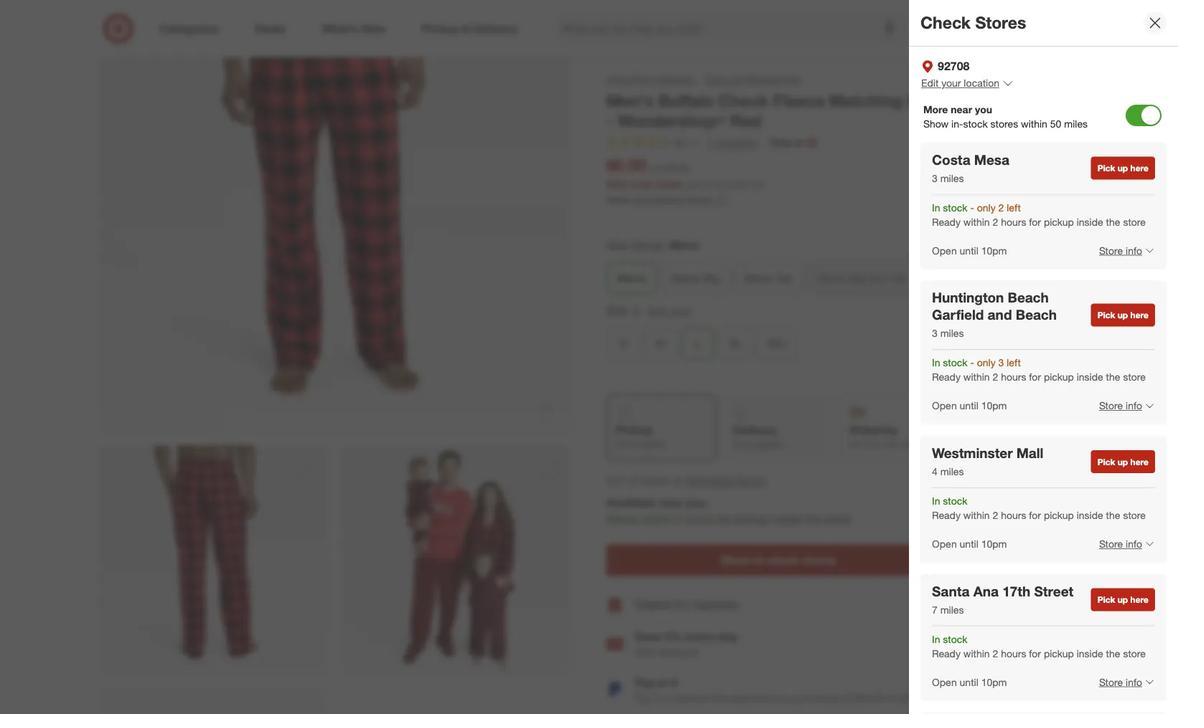 Task type: describe. For each thing, give the bounding box(es) containing it.
sat,
[[884, 439, 899, 450]]

save
[[635, 630, 662, 644]]

40
[[731, 180, 741, 190]]

huntington
[[932, 290, 1004, 306]]

1 pay from the top
[[635, 676, 655, 690]]

store for huntington beach garfield and beach
[[1100, 400, 1123, 412]]

redcard
[[658, 647, 698, 659]]

fleece
[[773, 90, 825, 111]]

mens for mens link
[[617, 271, 647, 285]]

pick for westminster mall
[[1098, 457, 1116, 468]]

more near you show in-stock stores within 50 miles
[[924, 103, 1088, 130]]

pick up here for costa mesa
[[1098, 163, 1149, 174]]

huntington beach garfield and beach 3 miles
[[932, 290, 1057, 340]]

pick up here for huntington beach garfield and beach
[[1098, 310, 1149, 321]]

3 inside huntington beach garfield and beach 3 miles
[[932, 327, 938, 340]]

mens big link
[[662, 263, 730, 294]]

of inside pay in 4 pay in 4 interest-free payments on purchases of $30.00-$1,500.00
[[842, 693, 851, 705]]

0 vertical spatial and
[[869, 271, 888, 285]]

purchased
[[635, 194, 683, 206]]

inside inside in stock - only 3 left ready within 2 hours for pickup inside the store
[[1077, 371, 1104, 384]]

get
[[849, 439, 863, 450]]

mens up "mens big"
[[669, 239, 699, 253]]

open until 10pm for 17th
[[932, 676, 1007, 689]]

out
[[607, 474, 625, 488]]

size group mens
[[607, 239, 699, 253]]

store for santa ana 17th street
[[1100, 676, 1123, 689]]

$
[[705, 180, 710, 190]]

within down santa ana 17th street 7 miles
[[964, 648, 990, 660]]

in for costa mesa
[[932, 201, 941, 214]]

$30.00-
[[853, 693, 887, 705]]

costa mesa 3 miles
[[932, 151, 1010, 185]]

wondershop
[[745, 73, 802, 86]]

all
[[732, 73, 742, 86]]

4.00
[[710, 180, 727, 190]]

in- inside button
[[755, 554, 769, 568]]

save
[[685, 180, 703, 190]]

delivery
[[733, 423, 778, 437]]

when purchased online
[[607, 194, 713, 206]]

l link
[[683, 328, 714, 360]]

here for santa ana 17th street
[[1131, 595, 1149, 606]]

until for garfield
[[960, 400, 979, 412]]

when
[[607, 194, 633, 206]]

0 vertical spatial in
[[658, 676, 668, 690]]

big for mens big
[[703, 271, 720, 285]]

available near you ready within 2 hours for pickup inside the store
[[607, 496, 851, 527]]

2 down costa mesa 3 miles
[[993, 216, 999, 228]]

$10.00
[[664, 163, 690, 174]]

the inside available near you ready within 2 hours for pickup inside the store
[[806, 513, 822, 527]]

stores inside button
[[802, 554, 837, 568]]

stock inside in stock - only 2 left ready within 2 hours for pickup inside the store
[[943, 201, 968, 214]]

search
[[900, 23, 935, 37]]

size inside size l size chart
[[647, 305, 666, 318]]

here for westminster mall
[[1131, 457, 1149, 468]]

up for costa mesa
[[1118, 163, 1128, 174]]

s
[[620, 337, 627, 351]]

mall
[[1017, 445, 1044, 462]]

store for westminster mall
[[1100, 538, 1123, 551]]

0 vertical spatial at
[[794, 136, 804, 149]]

pick for huntington beach garfield and beach
[[1098, 310, 1116, 321]]

in stock ready within 2 hours for pickup inside the store for westminster mall
[[932, 495, 1146, 522]]

info for westminster mall
[[1126, 538, 1143, 551]]

within inside available near you ready within 2 hours for pickup inside the store
[[642, 513, 673, 527]]

near for within
[[659, 496, 683, 510]]

mens big and tall link
[[808, 263, 917, 294]]

info for huntington beach garfield and beach
[[1126, 400, 1143, 412]]

not for pickup
[[616, 439, 630, 450]]

0 vertical spatial of
[[628, 474, 638, 488]]

up for santa ana 17th street
[[1118, 595, 1128, 606]]

within inside more near you show in-stock stores within 50 miles
[[1021, 118, 1048, 130]]

up for westminster mall
[[1118, 457, 1128, 468]]

group
[[631, 239, 664, 253]]

3 inside in stock - only 3 left ready within 2 hours for pickup inside the store
[[999, 357, 1004, 369]]

only for miles
[[977, 201, 996, 214]]

in stock - only 3 left ready within 2 hours for pickup inside the store
[[932, 357, 1146, 384]]

s link
[[608, 328, 640, 360]]

10pm for 3
[[982, 244, 1007, 257]]

2 down westminster mall 4 miles
[[993, 509, 999, 522]]

in for huntington beach garfield and beach
[[932, 357, 941, 369]]

pick up here button for santa ana 17th street
[[1091, 589, 1156, 612]]

open for garfield
[[932, 400, 957, 412]]

available
[[607, 496, 655, 510]]

mens for mens big and tall
[[817, 271, 845, 285]]

check inside dialog
[[921, 13, 971, 33]]

check stores
[[921, 13, 1027, 33]]

mens link
[[608, 263, 656, 294]]

stock inside more near you show in-stock stores within 50 miles
[[964, 118, 988, 130]]

xxl link
[[758, 328, 797, 360]]

miles inside westminster mall 4 miles
[[941, 466, 964, 478]]

pickup not available
[[616, 423, 665, 450]]

store info for costa mesa
[[1100, 244, 1143, 257]]

m
[[656, 337, 666, 351]]

pick up here button for huntington beach garfield and beach
[[1091, 304, 1156, 327]]

until for 17th
[[960, 676, 979, 689]]

0 vertical spatial beach
[[1008, 290, 1049, 306]]

charlotte north button
[[686, 473, 766, 489]]

ready inside available near you ready within 2 hours for pickup inside the store
[[607, 513, 639, 527]]

store info button for westminster mall
[[1090, 529, 1156, 560]]

up for huntington beach garfield and beach
[[1118, 310, 1128, 321]]

2 down santa ana 17th street 7 miles
[[993, 648, 999, 660]]

2 inside in stock - only 3 left ready within 2 hours for pickup inside the store
[[993, 371, 999, 384]]

store info button for costa mesa
[[1090, 235, 1156, 267]]

shop for shop this collection
[[607, 73, 631, 86]]

for inside in stock - only 3 left ready within 2 hours for pickup inside the store
[[1029, 371, 1041, 384]]

for inside available near you ready within 2 hours for pickup inside the store
[[717, 513, 731, 527]]

stores
[[976, 13, 1027, 33]]

on
[[778, 693, 790, 705]]

you for more near you
[[975, 103, 993, 116]]

payments
[[731, 693, 775, 705]]

shipping get it by sat, dec 2
[[849, 423, 925, 450]]

your
[[942, 77, 961, 89]]

eligible for registries
[[635, 598, 739, 612]]

pick for costa mesa
[[1098, 163, 1116, 174]]

2 inside available near you ready within 2 hours for pickup inside the store
[[676, 513, 682, 527]]

registries
[[692, 598, 739, 612]]

off
[[751, 180, 762, 190]]

shipping
[[849, 423, 897, 437]]

only for and
[[977, 357, 996, 369]]

store inside in stock - only 3 left ready within 2 hours for pickup inside the store
[[1124, 371, 1146, 384]]

here for costa mesa
[[1131, 163, 1149, 174]]

93 link
[[607, 135, 700, 152]]

matching
[[830, 90, 903, 111]]

shop all wondershop
[[705, 73, 802, 86]]

mens tall
[[745, 271, 792, 285]]

save 5% every day with redcard
[[635, 630, 738, 659]]

red
[[730, 111, 762, 131]]

men's buffalo check fleece matching family pajama pants - wondershop™ red
[[607, 90, 1070, 131]]

pickup
[[616, 423, 653, 437]]

1 tall from the left
[[776, 271, 792, 285]]

with
[[635, 647, 655, 659]]

item
[[1057, 600, 1074, 611]]

mens big
[[672, 271, 720, 285]]

mens tall link
[[735, 263, 802, 294]]

north
[[736, 474, 766, 488]]

m link
[[645, 328, 677, 360]]

until for 3
[[960, 244, 979, 257]]

open for 17th
[[932, 676, 957, 689]]

inside inside in stock - only 2 left ready within 2 hours for pickup inside the store
[[1077, 216, 1104, 228]]

1 horizontal spatial l
[[695, 337, 702, 351]]

family
[[907, 90, 958, 111]]

stock inside in stock - only 3 left ready within 2 hours for pickup inside the store
[[943, 357, 968, 369]]

shop this collection link
[[607, 72, 697, 88]]

add item
[[1039, 600, 1074, 611]]

%
[[741, 180, 749, 190]]

size chart button
[[646, 304, 693, 319]]

big for mens big and tall
[[849, 271, 866, 285]]

out of stock at charlotte north
[[607, 474, 766, 488]]

edit
[[922, 77, 939, 89]]

open for 3
[[932, 244, 957, 257]]

1 question
[[709, 136, 758, 149]]

reg
[[649, 163, 662, 174]]

hours down santa ana 17th street 7 miles
[[1001, 648, 1027, 660]]

men's buffalo check fleece matching family pajama pants - wondershop™ red, 1 of 5 image
[[98, 0, 572, 434]]

1 vertical spatial beach
[[1016, 307, 1057, 323]]

buffalo
[[658, 90, 714, 111]]

question
[[717, 136, 758, 149]]

in stock ready within 2 hours for pickup inside the store for santa ana 17th street
[[932, 633, 1146, 660]]

add item button
[[1019, 594, 1080, 617]]

store info for westminster mall
[[1100, 538, 1143, 551]]

group containing size
[[605, 303, 1080, 365]]

left for miles
[[1007, 201, 1021, 214]]

miles inside more near you show in-stock stores within 50 miles
[[1065, 118, 1088, 130]]

xl link
[[720, 328, 752, 360]]

chart
[[669, 305, 692, 318]]

open until 10pm for garfield
[[932, 400, 1007, 412]]



Task type: vqa. For each thing, say whether or not it's contained in the screenshot.
the bottom 11
no



Task type: locate. For each thing, give the bounding box(es) containing it.
free
[[711, 693, 728, 705]]

miles down westminster
[[941, 466, 964, 478]]

near for in-
[[951, 103, 973, 116]]

2 shop from the left
[[705, 73, 729, 86]]

2 in stock ready within 2 hours for pickup inside the store from the top
[[932, 633, 1146, 660]]

for inside in stock - only 2 left ready within 2 hours for pickup inside the store
[[1029, 216, 1041, 228]]

3 pick from the top
[[1098, 457, 1116, 468]]

2 in from the top
[[932, 357, 941, 369]]

1 horizontal spatial big
[[849, 271, 866, 285]]

show up "registries"
[[721, 554, 751, 568]]

7
[[932, 604, 938, 617]]

2 pay from the top
[[635, 693, 652, 705]]

ready down costa mesa 3 miles
[[932, 216, 961, 228]]

1 big from the left
[[703, 271, 720, 285]]

check
[[921, 13, 971, 33], [718, 90, 769, 111]]

$1,500.00
[[887, 693, 932, 705]]

3 store info from the top
[[1100, 538, 1143, 551]]

1 pick from the top
[[1098, 163, 1116, 174]]

1 up from the top
[[1118, 163, 1128, 174]]

4 inside westminster mall 4 miles
[[932, 466, 938, 478]]

up
[[1118, 163, 1128, 174], [1118, 310, 1128, 321], [1118, 457, 1128, 468], [1118, 595, 1128, 606]]

check up red
[[718, 90, 769, 111]]

3 down huntington beach garfield and beach 3 miles
[[999, 357, 1004, 369]]

1 info from the top
[[1126, 244, 1143, 257]]

0 horizontal spatial in-
[[755, 554, 769, 568]]

available inside pickup not available
[[632, 439, 665, 450]]

1 horizontal spatial and
[[988, 307, 1012, 323]]

1 vertical spatial show
[[721, 554, 751, 568]]

4 10pm from the top
[[982, 676, 1007, 689]]

4 up from the top
[[1118, 595, 1128, 606]]

1 shop from the left
[[607, 73, 631, 86]]

4 pick up here from the top
[[1098, 595, 1149, 606]]

store info
[[1100, 244, 1143, 257], [1100, 400, 1143, 412], [1100, 538, 1143, 551], [1100, 676, 1143, 689]]

hours inside in stock - only 3 left ready within 2 hours for pickup inside the store
[[1001, 371, 1027, 384]]

2 until from the top
[[960, 400, 979, 412]]

pick for santa ana 17th street
[[1098, 595, 1116, 606]]

show in-stock stores button
[[607, 545, 951, 577]]

5%
[[665, 630, 682, 644]]

until for 4
[[960, 538, 979, 551]]

0 horizontal spatial and
[[869, 271, 888, 285]]

- down costa mesa 3 miles
[[971, 201, 975, 214]]

- down men's at the top
[[607, 111, 613, 131]]

3 store info button from the top
[[1090, 529, 1156, 560]]

ready down garfield
[[932, 371, 961, 384]]

2 up from the top
[[1118, 310, 1128, 321]]

left
[[1007, 201, 1021, 214], [1007, 357, 1021, 369]]

and
[[869, 271, 888, 285], [988, 307, 1012, 323]]

- down garfield
[[971, 357, 975, 369]]

shop left all
[[705, 73, 729, 86]]

in- down family
[[952, 118, 964, 130]]

size left chart
[[647, 305, 666, 318]]

0 horizontal spatial 4
[[665, 693, 671, 705]]

hours down huntington beach garfield and beach 3 miles
[[1001, 371, 1027, 384]]

1 store from the top
[[1100, 244, 1123, 257]]

0 vertical spatial l
[[634, 304, 641, 318]]

4 left interest-
[[665, 693, 671, 705]]

4 open until 10pm from the top
[[932, 676, 1007, 689]]

left down mesa
[[1007, 201, 1021, 214]]

0 vertical spatial in-
[[952, 118, 964, 130]]

westminster mall 4 miles
[[932, 445, 1044, 478]]

4 down westminster
[[932, 466, 938, 478]]

miles right 50
[[1065, 118, 1088, 130]]

2 store from the top
[[1100, 400, 1123, 412]]

l left size chart button
[[634, 304, 641, 318]]

show inside more near you show in-stock stores within 50 miles
[[924, 118, 949, 130]]

you down out of stock at charlotte north
[[686, 496, 706, 510]]

2 vertical spatial -
[[971, 357, 975, 369]]

- for costa
[[971, 201, 975, 214]]

1 group from the top
[[605, 238, 1080, 300]]

shop
[[607, 73, 631, 86], [705, 73, 729, 86]]

0 vertical spatial show
[[924, 118, 949, 130]]

only down huntington beach garfield and beach 3 miles
[[977, 357, 996, 369]]

0 vertical spatial group
[[605, 238, 1080, 300]]

beach up in stock - only 3 left ready within 2 hours for pickup inside the store
[[1016, 307, 1057, 323]]

1 horizontal spatial of
[[842, 693, 851, 705]]

ready inside in stock - only 2 left ready within 2 hours for pickup inside the store
[[932, 216, 961, 228]]

4 for westminster mall
[[932, 466, 938, 478]]

here for huntington beach garfield and beach
[[1131, 310, 1149, 321]]

1 vertical spatial and
[[988, 307, 1012, 323]]

pick up here button for costa mesa
[[1091, 157, 1156, 180]]

0 vertical spatial check
[[921, 13, 971, 33]]

mens big and tall
[[817, 271, 907, 285]]

0 vertical spatial 3
[[932, 172, 938, 185]]

near inside available near you ready within 2 hours for pickup inside the store
[[659, 496, 683, 510]]

1 horizontal spatial stores
[[991, 118, 1019, 130]]

1 horizontal spatial 4
[[671, 676, 678, 690]]

for
[[1029, 216, 1041, 228], [1029, 371, 1041, 384], [1029, 509, 1041, 522], [717, 513, 731, 527], [675, 598, 689, 612], [1029, 648, 1041, 660]]

4 up interest-
[[671, 676, 678, 690]]

3 open from the top
[[932, 538, 957, 551]]

pickup inside in stock - only 2 left ready within 2 hours for pickup inside the store
[[1044, 216, 1074, 228]]

beach
[[1008, 290, 1049, 306], [1016, 307, 1057, 323]]

hours inside available near you ready within 2 hours for pickup inside the store
[[685, 513, 714, 527]]

miles inside costa mesa 3 miles
[[941, 172, 964, 185]]

2 pick up here button from the top
[[1091, 304, 1156, 327]]

available down pickup
[[632, 439, 665, 450]]

ready down '7'
[[932, 648, 961, 660]]

2 vertical spatial 3
[[999, 357, 1004, 369]]

1 vertical spatial in-
[[755, 554, 769, 568]]

not for delivery
[[733, 440, 747, 451]]

only down costa mesa 3 miles
[[977, 201, 996, 214]]

store inside in stock - only 2 left ready within 2 hours for pickup inside the store
[[1124, 216, 1146, 228]]

only at
[[770, 136, 804, 149]]

stock inside button
[[769, 554, 799, 568]]

2 horizontal spatial 4
[[932, 466, 938, 478]]

near inside more near you show in-stock stores within 50 miles
[[951, 103, 973, 116]]

size for size group mens
[[607, 239, 628, 253]]

santa
[[932, 583, 970, 600]]

1 horizontal spatial in-
[[952, 118, 964, 130]]

0 horizontal spatial available
[[632, 439, 665, 450]]

2 store info button from the top
[[1090, 390, 1156, 422]]

2 right dec
[[920, 439, 925, 450]]

pickup inside in stock - only 3 left ready within 2 hours for pickup inside the store
[[1044, 371, 1074, 384]]

location
[[964, 77, 1000, 89]]

3 pick up here button from the top
[[1091, 451, 1156, 474]]

near right more
[[951, 103, 973, 116]]

size l size chart
[[607, 304, 692, 318]]

3 down garfield
[[932, 327, 938, 340]]

store info for santa ana 17th street
[[1100, 676, 1143, 689]]

l right the m at the top of page
[[695, 337, 702, 351]]

2 10pm from the top
[[982, 400, 1007, 412]]

at left charlotte
[[673, 474, 683, 488]]

store inside available near you ready within 2 hours for pickup inside the store
[[825, 513, 851, 527]]

4 info from the top
[[1126, 676, 1143, 689]]

1 vertical spatial stores
[[802, 554, 837, 568]]

available inside delivery not available
[[750, 440, 783, 451]]

check stores dialog
[[909, 0, 1179, 715]]

in for westminster mall
[[932, 495, 941, 508]]

ready inside in stock - only 3 left ready within 2 hours for pickup inside the store
[[932, 371, 961, 384]]

miles inside santa ana 17th street 7 miles
[[941, 604, 964, 617]]

1 horizontal spatial check
[[921, 13, 971, 33]]

miles inside huntington beach garfield and beach 3 miles
[[941, 327, 964, 340]]

it
[[866, 439, 870, 450]]

costa
[[932, 151, 971, 168]]

1 vertical spatial at
[[673, 474, 683, 488]]

0 vertical spatial pay
[[635, 676, 655, 690]]

1 horizontal spatial tall
[[891, 271, 907, 285]]

xl
[[729, 337, 743, 351]]

in stock ready within 2 hours for pickup inside the store down add
[[932, 633, 1146, 660]]

miles down costa
[[941, 172, 964, 185]]

men's buffalo check fleece matching family pajama pants - wondershop™ red, 2 of 5 image
[[98, 446, 329, 677]]

not inside pickup not available
[[616, 439, 630, 450]]

0 vertical spatial in stock ready within 2 hours for pickup inside the store
[[932, 495, 1146, 522]]

open until 10pm for 3
[[932, 244, 1007, 257]]

wondershop™
[[618, 111, 726, 131]]

within down available
[[642, 513, 673, 527]]

4 in from the top
[[932, 633, 941, 646]]

1 vertical spatial of
[[842, 693, 851, 705]]

3 down costa
[[932, 172, 938, 185]]

you inside available near you ready within 2 hours for pickup inside the store
[[686, 496, 706, 510]]

available down 'delivery'
[[750, 440, 783, 451]]

open until 10pm
[[932, 244, 1007, 257], [932, 400, 1007, 412], [932, 538, 1007, 551], [932, 676, 1007, 689]]

1 vertical spatial left
[[1007, 357, 1021, 369]]

in inside in stock - only 3 left ready within 2 hours for pickup inside the store
[[932, 357, 941, 369]]

1 vertical spatial 4
[[671, 676, 678, 690]]

within
[[1021, 118, 1048, 130], [964, 216, 990, 228], [964, 371, 990, 384], [964, 509, 990, 522], [642, 513, 673, 527], [964, 648, 990, 660]]

0 vertical spatial -
[[607, 111, 613, 131]]

1 horizontal spatial you
[[975, 103, 993, 116]]

- for huntington
[[971, 357, 975, 369]]

in- down available near you ready within 2 hours for pickup inside the store
[[755, 554, 769, 568]]

show inside button
[[721, 554, 751, 568]]

in inside in stock - only 2 left ready within 2 hours for pickup inside the store
[[932, 201, 941, 214]]

store for costa mesa
[[1100, 244, 1123, 257]]

2 open from the top
[[932, 400, 957, 412]]

you for available near you
[[686, 496, 706, 510]]

2 group from the top
[[605, 303, 1080, 365]]

within down huntington beach garfield and beach 3 miles
[[964, 371, 990, 384]]

4 for pay in 4
[[671, 676, 678, 690]]

1 in stock ready within 2 hours for pickup inside the store from the top
[[932, 495, 1146, 522]]

2 tall from the left
[[891, 271, 907, 285]]

1 left from the top
[[1007, 201, 1021, 214]]

mens for mens big
[[672, 271, 700, 285]]

day
[[718, 630, 738, 644]]

3 up from the top
[[1118, 457, 1128, 468]]

2 pick from the top
[[1098, 310, 1116, 321]]

2 down huntington beach garfield and beach 3 miles
[[993, 371, 999, 384]]

only
[[977, 201, 996, 214], [977, 357, 996, 369]]

hours down mesa
[[1001, 216, 1027, 228]]

0 vertical spatial you
[[975, 103, 993, 116]]

4 store info from the top
[[1100, 676, 1143, 689]]

online
[[686, 194, 713, 206]]

mens right mens tall
[[817, 271, 845, 285]]

2 store info from the top
[[1100, 400, 1143, 412]]

shop for shop all wondershop
[[705, 73, 729, 86]]

at
[[794, 136, 804, 149], [673, 474, 683, 488]]

xxl
[[767, 337, 787, 351]]

ready down available
[[607, 513, 639, 527]]

left down huntington beach garfield and beach 3 miles
[[1007, 357, 1021, 369]]

santa ana 17th street 7 miles
[[932, 583, 1074, 617]]

0 horizontal spatial of
[[628, 474, 638, 488]]

pick up here
[[1098, 163, 1149, 174], [1098, 310, 1149, 321], [1098, 457, 1149, 468], [1098, 595, 1149, 606]]

near down out of stock at charlotte north
[[659, 496, 683, 510]]

1 vertical spatial check
[[718, 90, 769, 111]]

show down more
[[924, 118, 949, 130]]

store info button for santa ana 17th street
[[1090, 667, 1156, 699]]

shop this collection
[[607, 73, 696, 86]]

2 left from the top
[[1007, 357, 1021, 369]]

4 store from the top
[[1100, 676, 1123, 689]]

0 horizontal spatial check
[[718, 90, 769, 111]]

1 store info from the top
[[1100, 244, 1143, 257]]

today
[[656, 178, 683, 191]]

mens up chart
[[672, 271, 700, 285]]

size left group
[[607, 239, 628, 253]]

3 until from the top
[[960, 538, 979, 551]]

tall
[[776, 271, 792, 285], [891, 271, 907, 285]]

you down 'location'
[[975, 103, 993, 116]]

0 horizontal spatial big
[[703, 271, 720, 285]]

2 here from the top
[[1131, 310, 1149, 321]]

at right only
[[794, 136, 804, 149]]

1 here from the top
[[1131, 163, 1149, 174]]

3 10pm from the top
[[982, 538, 1007, 551]]

mens down group
[[617, 271, 647, 285]]

0 vertical spatial 4
[[932, 466, 938, 478]]

pick up here for santa ana 17th street
[[1098, 595, 1149, 606]]

1 horizontal spatial not
[[733, 440, 747, 451]]

within left 50
[[1021, 118, 1048, 130]]

stock
[[964, 118, 988, 130], [943, 201, 968, 214], [943, 357, 968, 369], [642, 474, 670, 488], [943, 495, 968, 508], [769, 554, 799, 568], [943, 633, 968, 646]]

pickup inside available near you ready within 2 hours for pickup inside the store
[[734, 513, 769, 527]]

17th
[[1003, 583, 1031, 600]]

3 pick up here from the top
[[1098, 457, 1149, 468]]

not down pickup
[[616, 439, 630, 450]]

stores inside more near you show in-stock stores within 50 miles
[[991, 118, 1019, 130]]

3 store from the top
[[1100, 538, 1123, 551]]

eligible
[[635, 598, 672, 612]]

10pm
[[982, 244, 1007, 257], [982, 400, 1007, 412], [982, 538, 1007, 551], [982, 676, 1007, 689]]

edit your location
[[922, 77, 1000, 89]]

group
[[605, 238, 1080, 300], [605, 303, 1080, 365]]

2 info from the top
[[1126, 400, 1143, 412]]

not down 'delivery'
[[733, 440, 747, 451]]

1 only from the top
[[977, 201, 996, 214]]

size for size l size chart
[[607, 304, 628, 318]]

store info button for huntington beach garfield and beach
[[1090, 390, 1156, 422]]

pay in 4 pay in 4 interest-free payments on purchases of $30.00-$1,500.00
[[635, 676, 932, 705]]

you inside more near you show in-stock stores within 50 miles
[[975, 103, 993, 116]]

search button
[[900, 13, 935, 47]]

pick up here button for westminster mall
[[1091, 451, 1156, 474]]

info for costa mesa
[[1126, 244, 1143, 257]]

- inside men's buffalo check fleece matching family pajama pants - wondershop™ red
[[607, 111, 613, 131]]

)
[[762, 180, 764, 190]]

ready
[[932, 216, 961, 228], [932, 371, 961, 384], [932, 509, 961, 522], [607, 513, 639, 527], [932, 648, 961, 660]]

3 info from the top
[[1126, 538, 1143, 551]]

sale
[[607, 178, 627, 191]]

3 inside costa mesa 3 miles
[[932, 172, 938, 185]]

3 open until 10pm from the top
[[932, 538, 1007, 551]]

of left the $30.00-
[[842, 693, 851, 705]]

4 pick up here button from the top
[[1091, 589, 1156, 612]]

0 horizontal spatial shop
[[607, 73, 631, 86]]

mens right "mens big"
[[745, 271, 773, 285]]

1 horizontal spatial shop
[[705, 73, 729, 86]]

1 vertical spatial -
[[971, 201, 975, 214]]

the inside in stock - only 3 left ready within 2 hours for pickup inside the store
[[1106, 371, 1121, 384]]

2 vertical spatial 4
[[665, 693, 671, 705]]

1 in from the top
[[932, 201, 941, 214]]

of right the out
[[628, 474, 638, 488]]

2 big from the left
[[849, 271, 866, 285]]

in left interest-
[[655, 693, 662, 705]]

pick up here for westminster mall
[[1098, 457, 1149, 468]]

within down westminster mall 4 miles
[[964, 509, 990, 522]]

more
[[924, 103, 948, 116]]

in stock - only 2 left ready within 2 hours for pickup inside the store
[[932, 201, 1146, 228]]

0 horizontal spatial at
[[673, 474, 683, 488]]

every
[[685, 630, 715, 644]]

info for santa ana 17th street
[[1126, 676, 1143, 689]]

pay
[[635, 676, 655, 690], [635, 693, 652, 705]]

1 store info button from the top
[[1090, 235, 1156, 267]]

1 horizontal spatial available
[[750, 440, 783, 451]]

$6.00 reg $10.00 sale ends today save $ 4.00 ( 40 % off )
[[607, 155, 764, 191]]

in stock ready within 2 hours for pickup inside the store down mall
[[932, 495, 1146, 522]]

0 vertical spatial left
[[1007, 201, 1021, 214]]

mens for mens tall
[[745, 271, 773, 285]]

not inside delivery not available
[[733, 440, 747, 451]]

only
[[770, 136, 792, 149]]

1 vertical spatial in
[[655, 693, 662, 705]]

only inside in stock - only 2 left ready within 2 hours for pickup inside the store
[[977, 201, 996, 214]]

1 vertical spatial near
[[659, 496, 683, 510]]

ready down westminster
[[932, 509, 961, 522]]

4 store info button from the top
[[1090, 667, 1156, 699]]

miles down garfield
[[941, 327, 964, 340]]

in
[[932, 201, 941, 214], [932, 357, 941, 369], [932, 495, 941, 508], [932, 633, 941, 646]]

left inside in stock - only 2 left ready within 2 hours for pickup inside the store
[[1007, 201, 1021, 214]]

group containing size group
[[605, 238, 1080, 300]]

store info for huntington beach garfield and beach
[[1100, 400, 1143, 412]]

interest-
[[674, 693, 711, 705]]

2 down out of stock at charlotte north
[[676, 513, 682, 527]]

4 until from the top
[[960, 676, 979, 689]]

and inside huntington beach garfield and beach 3 miles
[[988, 307, 1012, 323]]

$6.00
[[607, 155, 647, 175]]

not
[[616, 439, 630, 450], [733, 440, 747, 451]]

3 in from the top
[[932, 495, 941, 508]]

hours down charlotte
[[685, 513, 714, 527]]

0 horizontal spatial tall
[[776, 271, 792, 285]]

1 vertical spatial group
[[605, 303, 1080, 365]]

dec
[[902, 439, 917, 450]]

westminster
[[932, 445, 1013, 462]]

only inside in stock - only 3 left ready within 2 hours for pickup inside the store
[[977, 357, 996, 369]]

1 vertical spatial 3
[[932, 327, 938, 340]]

men's buffalo check fleece matching family pajama pants - wondershop™ red, 3 of 5 image
[[341, 446, 572, 677]]

10pm for 17th
[[982, 676, 1007, 689]]

92708
[[938, 59, 970, 73]]

2 inside the shipping get it by sat, dec 2
[[920, 439, 925, 450]]

within inside in stock - only 2 left ready within 2 hours for pickup inside the store
[[964, 216, 990, 228]]

open for 4
[[932, 538, 957, 551]]

1 vertical spatial you
[[686, 496, 706, 510]]

0 horizontal spatial l
[[634, 304, 641, 318]]

the inside in stock - only 2 left ready within 2 hours for pickup inside the store
[[1106, 216, 1121, 228]]

2 open until 10pm from the top
[[932, 400, 1007, 412]]

store
[[1100, 244, 1123, 257], [1100, 400, 1123, 412], [1100, 538, 1123, 551], [1100, 676, 1123, 689]]

ana
[[974, 583, 999, 600]]

0 horizontal spatial not
[[616, 439, 630, 450]]

0 horizontal spatial stores
[[802, 554, 837, 568]]

hours down westminster mall 4 miles
[[1001, 509, 1027, 522]]

- inside in stock - only 2 left ready within 2 hours for pickup inside the store
[[971, 201, 975, 214]]

in down westminster
[[932, 495, 941, 508]]

1 open from the top
[[932, 244, 957, 257]]

1
[[709, 136, 714, 149]]

miles right '7'
[[941, 604, 964, 617]]

in down '7'
[[932, 633, 941, 646]]

0 vertical spatial only
[[977, 201, 996, 214]]

in for santa ana 17th street
[[932, 633, 941, 646]]

available for pickup
[[632, 439, 665, 450]]

in- inside more near you show in-stock stores within 50 miles
[[952, 118, 964, 130]]

miles
[[1065, 118, 1088, 130], [941, 172, 964, 185], [941, 327, 964, 340], [941, 466, 964, 478], [941, 604, 964, 617]]

1 horizontal spatial near
[[951, 103, 973, 116]]

2 pick up here from the top
[[1098, 310, 1149, 321]]

in down the redcard
[[658, 676, 668, 690]]

1 10pm from the top
[[982, 244, 1007, 257]]

left for and
[[1007, 357, 1021, 369]]

left inside in stock - only 3 left ready within 2 hours for pickup inside the store
[[1007, 357, 1021, 369]]

in down garfield
[[932, 357, 941, 369]]

until
[[960, 244, 979, 257], [960, 400, 979, 412], [960, 538, 979, 551], [960, 676, 979, 689]]

delivery not available
[[733, 423, 783, 451]]

collection
[[653, 73, 696, 86]]

within inside in stock - only 3 left ready within 2 hours for pickup inside the store
[[964, 371, 990, 384]]

3 here from the top
[[1131, 457, 1149, 468]]

2 only from the top
[[977, 357, 996, 369]]

0 horizontal spatial show
[[721, 554, 751, 568]]

store
[[1124, 216, 1146, 228], [1124, 371, 1146, 384], [1124, 509, 1146, 522], [825, 513, 851, 527], [1124, 648, 1146, 660]]

10pm for 4
[[982, 538, 1007, 551]]

- inside in stock - only 3 left ready within 2 hours for pickup inside the store
[[971, 357, 975, 369]]

mesa
[[975, 151, 1010, 168]]

1 until from the top
[[960, 244, 979, 257]]

show
[[924, 118, 949, 130], [721, 554, 751, 568]]

here
[[1131, 163, 1149, 174], [1131, 310, 1149, 321], [1131, 457, 1149, 468], [1131, 595, 1149, 606]]

0 vertical spatial stores
[[991, 118, 1019, 130]]

1 vertical spatial pay
[[635, 693, 652, 705]]

in down costa
[[932, 201, 941, 214]]

inside inside available near you ready within 2 hours for pickup inside the store
[[772, 513, 802, 527]]

beach right 'huntington'
[[1008, 290, 1049, 306]]

0 horizontal spatial you
[[686, 496, 706, 510]]

4 here from the top
[[1131, 595, 1149, 606]]

0 horizontal spatial near
[[659, 496, 683, 510]]

0 vertical spatial near
[[951, 103, 973, 116]]

open until 10pm for 4
[[932, 538, 1007, 551]]

men's
[[607, 90, 654, 111]]

shop left this
[[607, 73, 631, 86]]

1 pick up here from the top
[[1098, 163, 1149, 174]]

within down costa mesa 3 miles
[[964, 216, 990, 228]]

1 open until 10pm from the top
[[932, 244, 1007, 257]]

4 pick from the top
[[1098, 595, 1116, 606]]

4 open from the top
[[932, 676, 957, 689]]

size up 's'
[[607, 304, 628, 318]]

available
[[632, 439, 665, 450], [750, 440, 783, 451]]

1 horizontal spatial show
[[924, 118, 949, 130]]

1 pick up here button from the top
[[1091, 157, 1156, 180]]

check up '92708' at right top
[[921, 13, 971, 33]]

1 vertical spatial only
[[977, 357, 996, 369]]

1 vertical spatial in stock ready within 2 hours for pickup inside the store
[[932, 633, 1146, 660]]

hours inside in stock - only 2 left ready within 2 hours for pickup inside the store
[[1001, 216, 1027, 228]]

1 vertical spatial l
[[695, 337, 702, 351]]

purchases
[[792, 693, 839, 705]]

check inside men's buffalo check fleece matching family pajama pants - wondershop™ red
[[718, 90, 769, 111]]

available for delivery
[[750, 440, 783, 451]]

10pm for garfield
[[982, 400, 1007, 412]]

What can we help you find? suggestions appear below search field
[[553, 13, 910, 45]]

1 horizontal spatial at
[[794, 136, 804, 149]]

2 down mesa
[[999, 201, 1004, 214]]



